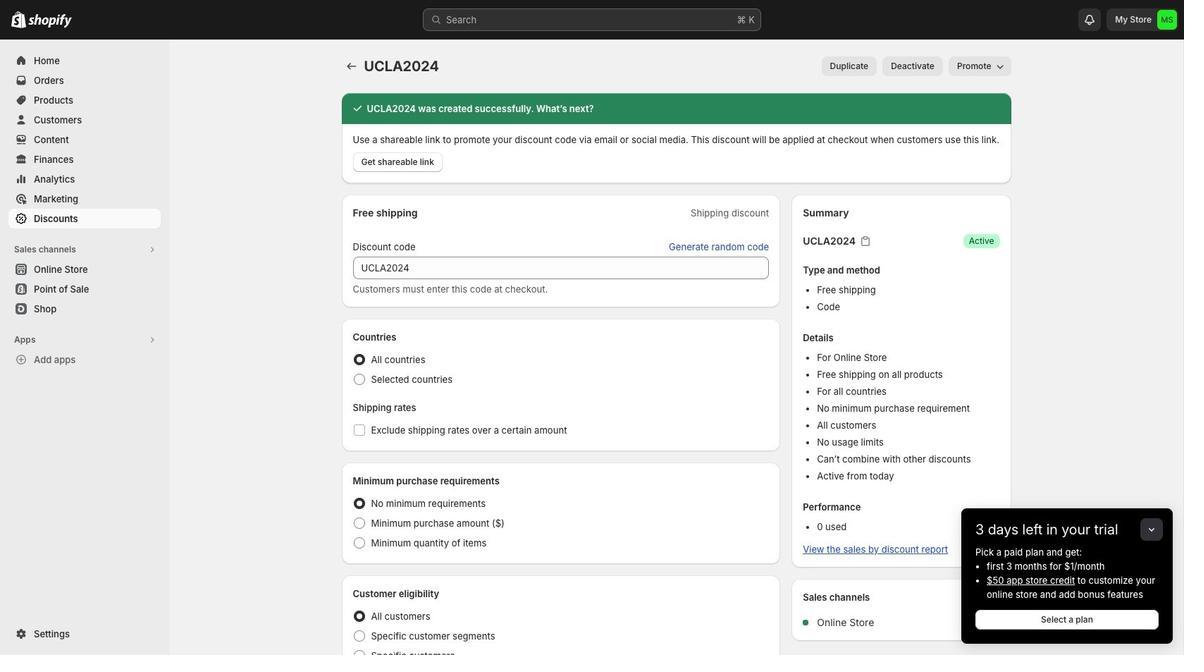 Task type: describe. For each thing, give the bounding box(es) containing it.
0 horizontal spatial shopify image
[[11, 11, 26, 28]]

my store image
[[1158, 10, 1178, 30]]



Task type: vqa. For each thing, say whether or not it's contained in the screenshot.
THE 'MY STORE' "icon"
yes



Task type: locate. For each thing, give the bounding box(es) containing it.
1 horizontal spatial shopify image
[[28, 14, 72, 28]]

shopify image
[[11, 11, 26, 28], [28, 14, 72, 28]]

None text field
[[353, 257, 769, 279]]



